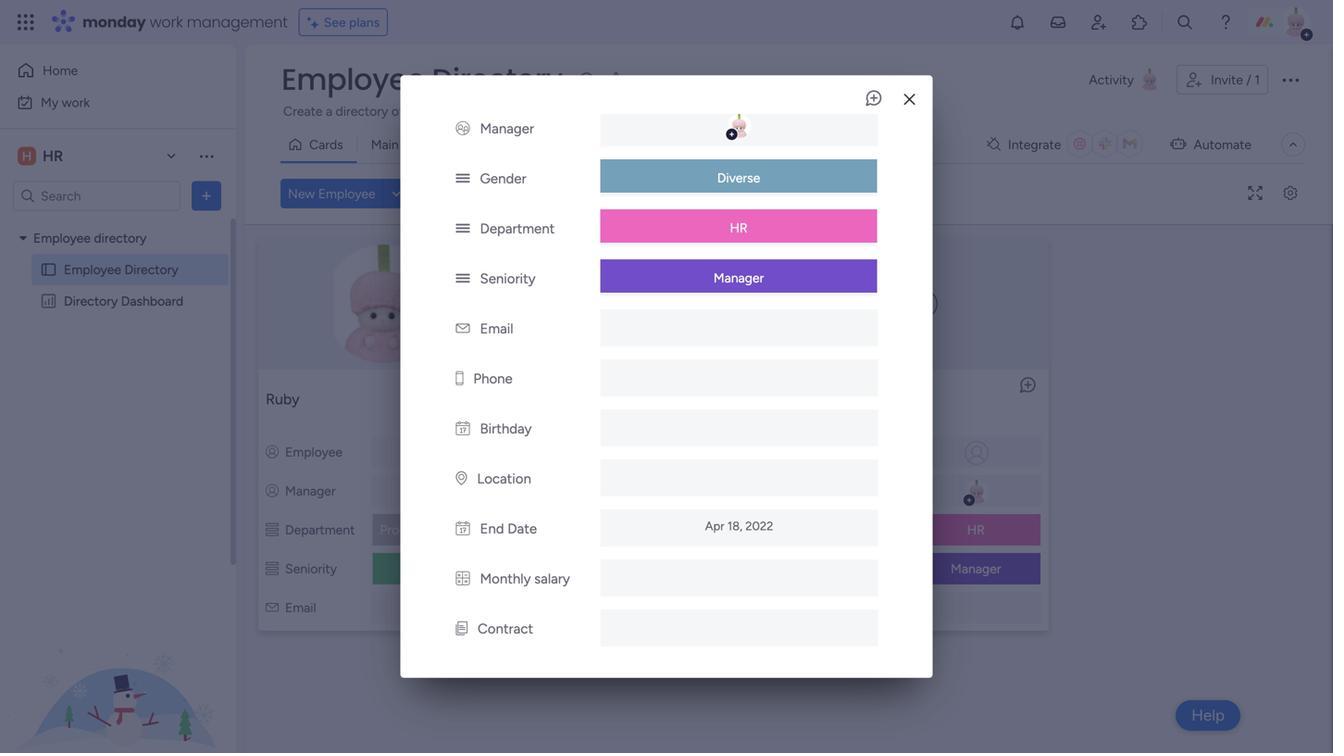 Task type: describe. For each thing, give the bounding box(es) containing it.
automate
[[1194, 137, 1252, 152]]

filter by person image
[[512, 184, 541, 203]]

0 vertical spatial directory
[[336, 103, 389, 119]]

automation
[[1178, 103, 1245, 119]]

moved
[[1002, 103, 1041, 119]]

ruby
[[266, 390, 300, 408]]

seniority for employee 1
[[555, 561, 607, 577]]

new employee button
[[281, 179, 383, 208]]

ruby anderson image
[[1282, 7, 1312, 37]]

v2 email column image
[[805, 600, 818, 616]]

notifications image
[[1009, 13, 1027, 31]]

this
[[1060, 103, 1081, 119]]

v2 status outline image for seniority
[[536, 561, 549, 577]]

recruitment
[[758, 103, 826, 119]]

v2 status outline image for seniority
[[266, 561, 279, 577]]

of
[[392, 103, 404, 119]]

search everything image
[[1177, 13, 1195, 31]]

v2 status outline image for department
[[536, 522, 549, 538]]

select product image
[[17, 13, 35, 31]]

date
[[508, 520, 537, 537]]

monthly
[[480, 570, 531, 587]]

rubys email
[[405, 601, 470, 616]]

be
[[984, 103, 998, 119]]

more
[[870, 102, 900, 118]]

18,
[[728, 519, 743, 533]]

process
[[830, 103, 875, 119]]

cards
[[309, 137, 343, 152]]

main table button
[[357, 130, 447, 159]]

seniority for employee 3
[[825, 561, 877, 577]]

card cover image image for employee 1
[[541, 245, 767, 363]]

home button
[[11, 56, 199, 85]]

phone
[[474, 370, 513, 387]]

board
[[1084, 103, 1118, 119]]

integrate
[[1009, 137, 1062, 152]]

1 horizontal spatial directory
[[125, 262, 179, 277]]

2 the from the left
[[1156, 103, 1175, 119]]

activity
[[1090, 72, 1135, 88]]

applicant
[[606, 103, 660, 119]]

end date
[[480, 520, 537, 537]]

create
[[283, 103, 323, 119]]

Employee Directory field
[[277, 59, 568, 100]]

center.
[[1248, 103, 1288, 119]]

autopilot image
[[1171, 132, 1187, 155]]

invite / 1 button
[[1177, 65, 1269, 94]]

contract
[[478, 620, 534, 637]]

past
[[477, 103, 503, 119]]

my work button
[[11, 88, 199, 117]]

see more link
[[843, 101, 902, 120]]

show board description image
[[576, 70, 598, 89]]

list box containing employee directory
[[0, 219, 236, 567]]

see for see more
[[845, 102, 867, 118]]

0 horizontal spatial directory
[[94, 230, 147, 246]]

new employee
[[288, 186, 376, 201]]

main table
[[371, 137, 433, 152]]

see plans button
[[299, 8, 388, 36]]

invite
[[1212, 72, 1244, 88]]

0 vertical spatial directory
[[432, 59, 563, 100]]

v2 status image for department
[[456, 220, 470, 237]]

dapulse numbers column image
[[456, 570, 470, 587]]

cards button
[[281, 130, 357, 159]]

production management
[[380, 522, 523, 538]]

monthly salary
[[480, 570, 570, 587]]

sort
[[720, 186, 745, 201]]

collapse board header image
[[1287, 137, 1302, 152]]

work for monday
[[150, 12, 183, 32]]

settings image
[[1277, 187, 1306, 201]]

salary
[[535, 570, 570, 587]]

help image
[[1217, 13, 1236, 31]]

hr for manager
[[730, 220, 748, 236]]

help button
[[1177, 700, 1241, 731]]

plans
[[349, 14, 380, 30]]

dialog containing manager
[[401, 0, 933, 678]]

v2 status image for seniority
[[456, 270, 470, 287]]

current
[[407, 103, 449, 119]]

and
[[453, 103, 474, 119]]

table
[[402, 137, 433, 152]]

apr
[[706, 519, 725, 533]]

hr inside workspace selection element
[[43, 147, 63, 165]]

sort button
[[691, 179, 756, 208]]

hired
[[663, 103, 692, 119]]

help
[[1192, 706, 1226, 725]]

filter button
[[598, 179, 685, 208]]

monday work management
[[82, 12, 288, 32]]

new
[[288, 186, 315, 201]]

rubys email link
[[401, 601, 474, 616]]

can
[[879, 103, 899, 119]]

home
[[43, 63, 78, 78]]



Task type: vqa. For each thing, say whether or not it's contained in the screenshot.
Copy
no



Task type: locate. For each thing, give the bounding box(es) containing it.
row group containing ruby
[[249, 229, 1328, 644]]

1 vertical spatial directory
[[125, 262, 179, 277]]

list box
[[0, 219, 236, 567]]

work right my at the left of page
[[62, 94, 90, 110]]

card cover image image
[[271, 245, 497, 363], [541, 245, 767, 363], [909, 289, 939, 319]]

1 horizontal spatial employee directory
[[282, 59, 563, 100]]

department for it
[[555, 522, 625, 538]]

0 horizontal spatial v2 status outline image
[[266, 561, 279, 577]]

birthday
[[480, 420, 532, 437]]

add to favorites image
[[607, 70, 626, 88]]

work for my
[[62, 94, 90, 110]]

0 horizontal spatial directory
[[64, 293, 118, 309]]

0 horizontal spatial hr
[[43, 147, 63, 165]]

1 inside row group
[[605, 390, 611, 408]]

0 vertical spatial see
[[324, 14, 346, 30]]

1 horizontal spatial directory
[[336, 103, 389, 119]]

v2 location column image
[[456, 470, 467, 487]]

dapulse integrations image
[[987, 138, 1001, 151]]

0 vertical spatial v2 email column image
[[456, 320, 470, 337]]

production
[[380, 522, 444, 538]]

v2 email column image for gender
[[456, 320, 470, 337]]

using
[[1121, 103, 1152, 119]]

see left more
[[845, 102, 867, 118]]

0 vertical spatial v2 status outline image
[[536, 522, 549, 538]]

invite / 1
[[1212, 72, 1261, 88]]

2022
[[746, 519, 774, 533]]

1 vertical spatial v2 email column image
[[266, 600, 279, 616]]

monday
[[82, 12, 146, 32]]

executive
[[409, 561, 465, 577]]

department for hr
[[480, 220, 555, 237]]

v2 status outline image down dapulse person column icon at bottom
[[266, 522, 279, 538]]

see left plans on the left
[[324, 14, 346, 30]]

h
[[22, 148, 32, 164]]

management
[[447, 522, 523, 538]]

employee 3
[[805, 390, 883, 408]]

1 vertical spatial 1
[[605, 390, 611, 408]]

directory dashboard
[[64, 293, 184, 309]]

0 vertical spatial v2 status image
[[456, 170, 470, 187]]

see plans
[[324, 14, 380, 30]]

3 v2 status image from the top
[[456, 270, 470, 287]]

hr inside dialog
[[730, 220, 748, 236]]

1 vertical spatial directory
[[94, 230, 147, 246]]

dapulse date column image
[[456, 420, 470, 437]]

1 the from the left
[[736, 103, 755, 119]]

employee directory
[[33, 230, 147, 246]]

0 horizontal spatial v2 status outline image
[[266, 522, 279, 538]]

work right monday in the top left of the page
[[150, 12, 183, 32]]

v2 email column image for manager
[[266, 600, 279, 616]]

2 vertical spatial v2 status image
[[456, 270, 470, 287]]

directory right public dashboard icon
[[64, 293, 118, 309]]

0 vertical spatial 1
[[1255, 72, 1261, 88]]

v2 status outline image for department
[[266, 522, 279, 538]]

see inside 'button'
[[324, 14, 346, 30]]

open full screen image
[[1241, 187, 1271, 201]]

hr inside row group
[[968, 522, 986, 538]]

directory down search in workspace field
[[94, 230, 147, 246]]

dapulse date column image
[[456, 520, 470, 537]]

2 v2 status image from the top
[[456, 220, 470, 237]]

each
[[574, 103, 603, 119]]

lottie animation element
[[0, 566, 236, 753]]

dialog
[[401, 0, 933, 678]]

2 vertical spatial hr
[[968, 522, 986, 538]]

v2 status outline image right monthly
[[536, 561, 549, 577]]

gender
[[480, 170, 527, 187]]

work
[[150, 12, 183, 32], [62, 94, 90, 110]]

3
[[875, 390, 883, 408]]

directory up dashboard
[[125, 262, 179, 277]]

the right 'using'
[[1156, 103, 1175, 119]]

2 horizontal spatial hr
[[968, 522, 986, 538]]

rubys
[[405, 601, 438, 616]]

directory
[[432, 59, 563, 100], [125, 262, 179, 277], [64, 293, 118, 309]]

junececi7@gmail.com
[[654, 601, 773, 616]]

employee
[[282, 59, 425, 100], [318, 186, 376, 201], [33, 230, 91, 246], [64, 262, 121, 277], [536, 390, 601, 408], [805, 390, 871, 408], [285, 444, 343, 460], [555, 444, 613, 460], [825, 444, 882, 460]]

v2 file column image
[[456, 620, 468, 637]]

directory right a
[[336, 103, 389, 119]]

caret down image
[[19, 232, 27, 245]]

public dashboard image
[[40, 292, 57, 310]]

public board image
[[40, 261, 57, 278]]

Search field
[[446, 181, 502, 207]]

automatically
[[903, 103, 981, 119]]

location
[[477, 470, 532, 487]]

email
[[480, 320, 514, 337], [285, 600, 316, 616], [825, 600, 856, 616], [441, 601, 470, 616]]

close image
[[905, 93, 916, 106]]

my work
[[41, 94, 90, 110]]

0 horizontal spatial 1
[[605, 390, 611, 408]]

during
[[695, 103, 733, 119]]

main
[[371, 137, 399, 152]]

management
[[187, 12, 288, 32]]

end
[[480, 520, 504, 537]]

v2 status outline image
[[536, 522, 549, 538], [266, 561, 279, 577]]

v2 email column image
[[456, 320, 470, 337], [266, 600, 279, 616]]

v2 phone column image
[[456, 370, 464, 387]]

1 vertical spatial v2 status outline image
[[266, 561, 279, 577]]

filter
[[627, 186, 657, 201]]

manager
[[480, 120, 534, 137], [714, 270, 765, 286], [285, 483, 336, 499], [555, 483, 606, 499], [825, 483, 875, 499], [951, 561, 1002, 577]]

directory up past
[[432, 59, 563, 100]]

1 vertical spatial v2 status outline image
[[536, 561, 549, 577]]

dashboard
[[121, 293, 184, 309]]

1 v2 status image from the top
[[456, 170, 470, 187]]

junececi7@gmail.com link
[[650, 601, 776, 616]]

it
[[701, 522, 712, 538]]

1 horizontal spatial v2 email column image
[[456, 320, 470, 337]]

employee inside button
[[318, 186, 376, 201]]

employee directory up current
[[282, 59, 563, 100]]

0 horizontal spatial the
[[736, 103, 755, 119]]

option
[[0, 221, 236, 225]]

0 vertical spatial v2 status outline image
[[266, 522, 279, 538]]

seniority for ruby
[[285, 561, 337, 577]]

1 vertical spatial employee directory
[[64, 262, 179, 277]]

1 horizontal spatial hr
[[730, 220, 748, 236]]

apr 18, 2022
[[706, 519, 774, 533]]

angle down image
[[392, 187, 401, 201]]

0 horizontal spatial see
[[324, 14, 346, 30]]

a
[[326, 103, 333, 119]]

1 vertical spatial hr
[[730, 220, 748, 236]]

/
[[1247, 72, 1252, 88]]

work inside button
[[62, 94, 90, 110]]

dapulse person column image for ruby
[[266, 483, 279, 499]]

1 horizontal spatial see
[[845, 102, 867, 118]]

0 vertical spatial hr
[[43, 147, 63, 165]]

v2 status image for gender
[[456, 170, 470, 187]]

0 vertical spatial work
[[150, 12, 183, 32]]

1 vertical spatial v2 status image
[[456, 220, 470, 237]]

2 horizontal spatial directory
[[432, 59, 563, 100]]

1 vertical spatial see
[[845, 102, 867, 118]]

v2 status outline image
[[266, 522, 279, 538], [536, 561, 549, 577]]

the
[[736, 103, 755, 119], [1156, 103, 1175, 119]]

employee 1
[[536, 390, 611, 408]]

workspace image
[[18, 146, 36, 166]]

directory
[[336, 103, 389, 119], [94, 230, 147, 246]]

hr for employee
[[968, 522, 986, 538]]

to
[[1044, 103, 1057, 119]]

2 vertical spatial directory
[[64, 293, 118, 309]]

see for see plans
[[324, 14, 346, 30]]

dapulse person column image
[[266, 444, 279, 460]]

arrow down image
[[663, 182, 685, 205]]

0 horizontal spatial work
[[62, 94, 90, 110]]

1 horizontal spatial card cover image image
[[541, 245, 767, 363]]

0 horizontal spatial v2 email column image
[[266, 600, 279, 616]]

lottie animation image
[[0, 566, 236, 753]]

activity button
[[1082, 65, 1170, 94]]

card cover image image for ruby
[[271, 245, 497, 363]]

2 horizontal spatial card cover image image
[[909, 289, 939, 319]]

hr
[[43, 147, 63, 165], [730, 220, 748, 236], [968, 522, 986, 538]]

create a directory of current and past employees. each applicant hired during the recruitment process can automatically be moved to this board using the automation center.
[[283, 103, 1288, 119]]

diverse
[[718, 170, 761, 186]]

the right 'during'
[[736, 103, 755, 119]]

my
[[41, 94, 59, 110]]

dapulse person column image
[[805, 444, 818, 460], [266, 483, 279, 499], [805, 483, 818, 499]]

row group
[[249, 229, 1328, 644]]

1 horizontal spatial v2 status outline image
[[536, 522, 549, 538]]

v2 status image
[[456, 170, 470, 187], [456, 220, 470, 237], [456, 270, 470, 287]]

0 vertical spatial employee directory
[[282, 59, 563, 100]]

1 horizontal spatial 1
[[1255, 72, 1261, 88]]

dapulse person column image for employee 3
[[805, 483, 818, 499]]

department for production management
[[285, 522, 355, 538]]

v2 multiple person column image
[[456, 120, 470, 137]]

1 horizontal spatial the
[[1156, 103, 1175, 119]]

0 horizontal spatial employee directory
[[64, 262, 179, 277]]

employee directory up directory dashboard
[[64, 262, 179, 277]]

apps image
[[1131, 13, 1150, 31]]

inbox image
[[1050, 13, 1068, 31]]

workspace selection element
[[18, 145, 66, 167]]

invite members image
[[1090, 13, 1109, 31]]

1 inside button
[[1255, 72, 1261, 88]]

1 horizontal spatial work
[[150, 12, 183, 32]]

0 horizontal spatial card cover image image
[[271, 245, 497, 363]]

employee directory
[[282, 59, 563, 100], [64, 262, 179, 277]]

1 vertical spatial work
[[62, 94, 90, 110]]

1 horizontal spatial v2 status outline image
[[536, 561, 549, 577]]

see
[[324, 14, 346, 30], [845, 102, 867, 118]]

seniority
[[480, 270, 536, 287], [285, 561, 337, 577], [555, 561, 607, 577], [825, 561, 877, 577]]

employees.
[[506, 103, 571, 119]]

Search in workspace field
[[39, 185, 155, 207]]

see more
[[845, 102, 900, 118]]



